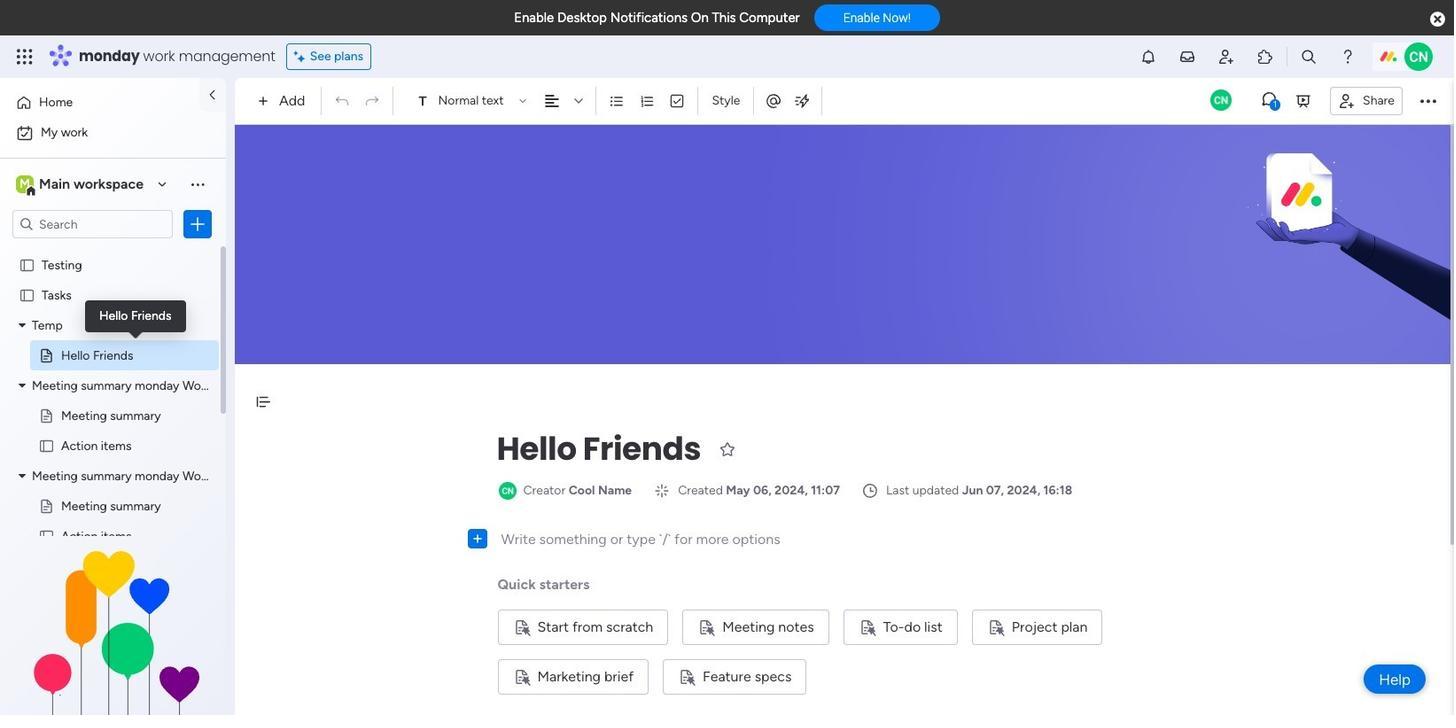 Task type: vqa. For each thing, say whether or not it's contained in the screenshot.
Close image
no



Task type: describe. For each thing, give the bounding box(es) containing it.
monday marketplace image
[[1257, 48, 1275, 66]]

select product image
[[16, 48, 34, 66]]

invite members image
[[1218, 48, 1236, 66]]

checklist image
[[670, 93, 686, 109]]

workspace selection element
[[12, 170, 153, 199]]

lottie animation element
[[0, 536, 226, 716]]

2 caret down image from the top
[[19, 379, 26, 391]]

options image
[[189, 215, 207, 233]]

v2 ellipsis image
[[1421, 90, 1437, 113]]

see plans image
[[294, 47, 310, 66]]

bulleted list image
[[610, 93, 625, 109]]

1 vertical spatial option
[[11, 119, 215, 147]]

0 vertical spatial option
[[11, 89, 189, 117]]

numbered list image
[[640, 93, 656, 109]]

2 public board image from the top
[[38, 497, 55, 514]]

mention image
[[766, 92, 783, 109]]

1 caret down image from the top
[[19, 319, 26, 331]]

2 vertical spatial option
[[0, 249, 226, 252]]

notifications image
[[1140, 48, 1158, 66]]

Search in workspace field
[[37, 214, 148, 235]]

update feed image
[[1179, 48, 1197, 66]]



Task type: locate. For each thing, give the bounding box(es) containing it.
None field
[[493, 426, 706, 473]]

1 vertical spatial menu image
[[450, 533, 463, 547]]

0 vertical spatial caret down image
[[19, 319, 26, 331]]

dapulse close image
[[1431, 11, 1446, 28]]

search everything image
[[1301, 48, 1318, 66]]

caret down image
[[19, 319, 26, 331], [19, 379, 26, 391]]

2 vertical spatial public board image
[[38, 528, 55, 544]]

3 public board image from the top
[[38, 528, 55, 544]]

public board image
[[19, 256, 35, 273], [19, 286, 35, 303], [38, 347, 55, 364], [38, 437, 55, 454]]

0 vertical spatial public board image
[[38, 407, 55, 424]]

dynamic values image
[[794, 92, 812, 110]]

1 vertical spatial public board image
[[38, 497, 55, 514]]

lottie animation image
[[0, 536, 226, 716]]

0 vertical spatial menu image
[[189, 176, 207, 193]]

1 public board image from the top
[[38, 407, 55, 424]]

option
[[11, 89, 189, 117], [11, 119, 215, 147], [0, 249, 226, 252]]

1 horizontal spatial menu image
[[450, 533, 463, 547]]

cool name image
[[1405, 43, 1434, 71]]

1 vertical spatial caret down image
[[19, 379, 26, 391]]

menu image
[[189, 176, 207, 193], [450, 533, 463, 547]]

0 horizontal spatial menu image
[[189, 176, 207, 193]]

board activity image
[[1211, 89, 1232, 110]]

add to favorites image
[[719, 440, 737, 458]]

help image
[[1340, 48, 1357, 66]]

list box
[[0, 246, 232, 716]]

caret down image
[[19, 470, 26, 482]]

public board image
[[38, 407, 55, 424], [38, 497, 55, 514], [38, 528, 55, 544]]



